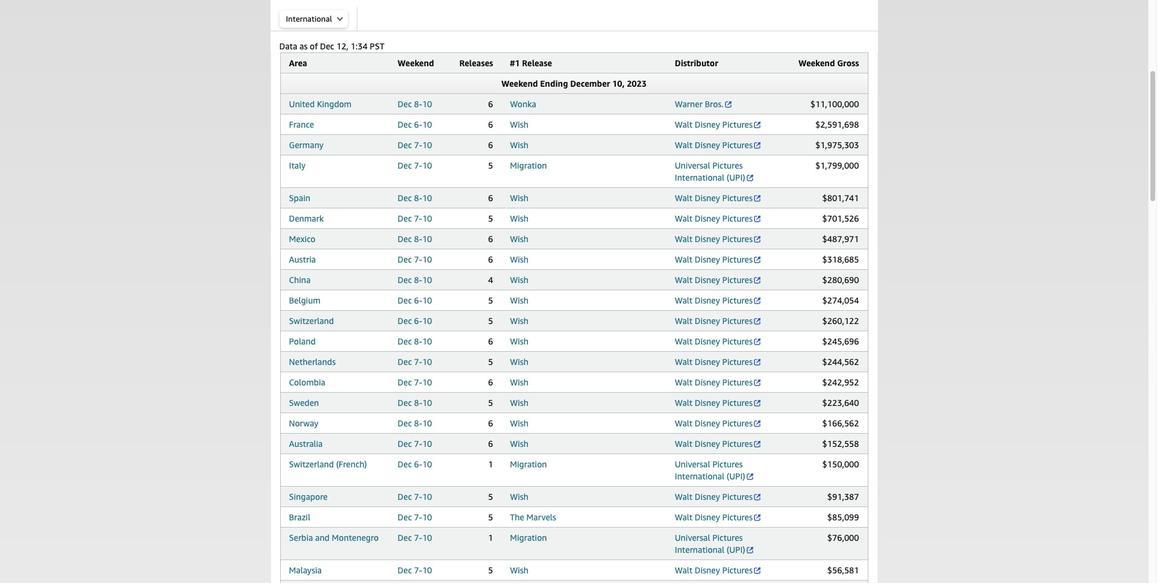 Task type: locate. For each thing, give the bounding box(es) containing it.
10 for australia
[[422, 439, 432, 449]]

4
[[488, 275, 493, 285]]

6 for united kingdom
[[488, 99, 493, 109]]

1 walt disney pictures from the top
[[675, 119, 753, 130]]

1 vertical spatial migration
[[510, 459, 547, 470]]

9 6 from the top
[[488, 418, 493, 429]]

2 10 from the top
[[422, 119, 432, 130]]

22 10 from the top
[[422, 566, 432, 576]]

1 dec 7-10 link from the top
[[398, 140, 432, 150]]

14 walt from the top
[[675, 418, 693, 429]]

4 10 from the top
[[422, 160, 432, 171]]

8 6 from the top
[[488, 377, 493, 388]]

migration
[[510, 160, 547, 171], [510, 459, 547, 470], [510, 533, 547, 543]]

1 7- from the top
[[414, 140, 422, 150]]

3 walt disney pictures link from the top
[[675, 193, 762, 203]]

3 8- from the top
[[414, 234, 422, 244]]

0 vertical spatial universal
[[675, 160, 711, 171]]

warner
[[675, 99, 703, 109]]

kingdom
[[317, 99, 352, 109]]

5 walt from the top
[[675, 234, 693, 244]]

8 disney from the top
[[695, 295, 720, 306]]

disney for $166,562
[[695, 418, 720, 429]]

6 wish link from the top
[[510, 254, 529, 265]]

2 vertical spatial (upi)
[[727, 545, 746, 555]]

10,
[[613, 78, 625, 89]]

dec 7-10 link for colombia
[[398, 377, 432, 388]]

3 7- from the top
[[414, 213, 422, 224]]

switzerland down australia link
[[289, 459, 334, 470]]

2 vertical spatial universal
[[675, 533, 711, 543]]

10 disney from the top
[[695, 336, 720, 347]]

international for switzerland (french)
[[675, 472, 725, 482]]

5 for switzerland
[[488, 316, 493, 326]]

walt for $318,685
[[675, 254, 693, 265]]

mexico
[[289, 234, 316, 244]]

walt for $166,562
[[675, 418, 693, 429]]

7 7- from the top
[[414, 439, 422, 449]]

2 dec 8-10 link from the top
[[398, 193, 432, 203]]

17 wish from the top
[[510, 566, 529, 576]]

dec 7-10 link
[[398, 140, 432, 150], [398, 160, 432, 171], [398, 213, 432, 224], [398, 254, 432, 265], [398, 357, 432, 367], [398, 377, 432, 388], [398, 439, 432, 449], [398, 492, 432, 502], [398, 513, 432, 523], [398, 533, 432, 543], [398, 566, 432, 576]]

dec for france
[[398, 119, 412, 130]]

7 dec 8-10 from the top
[[398, 418, 432, 429]]

2 vertical spatial migration link
[[510, 533, 547, 543]]

switzerland for switzerland link
[[289, 316, 334, 326]]

5 dec 7-10 from the top
[[398, 357, 432, 367]]

wish link for australia
[[510, 439, 529, 449]]

2 migration from the top
[[510, 459, 547, 470]]

10 for china
[[422, 275, 432, 285]]

universal
[[675, 160, 711, 171], [675, 459, 711, 470], [675, 533, 711, 543]]

walt disney pictures for $2,591,698
[[675, 119, 753, 130]]

2 vertical spatial universal pictures international (upi)
[[675, 533, 746, 555]]

18 10 from the top
[[422, 459, 432, 470]]

walt for $260,122
[[675, 316, 693, 326]]

dec 7-10 link for malaysia
[[398, 566, 432, 576]]

dec 6-10
[[398, 119, 432, 130], [398, 295, 432, 306], [398, 316, 432, 326], [398, 459, 432, 470]]

10 for singapore
[[422, 492, 432, 502]]

dec for china
[[398, 275, 412, 285]]

9 walt disney pictures from the top
[[675, 316, 753, 326]]

dec for colombia
[[398, 377, 412, 388]]

7 walt disney pictures from the top
[[675, 275, 753, 285]]

migration link
[[510, 160, 547, 171], [510, 459, 547, 470], [510, 533, 547, 543]]

releases
[[460, 58, 493, 68]]

1 1 from the top
[[488, 459, 493, 470]]

5 7- from the top
[[414, 357, 422, 367]]

data as of dec 12, 1:34 pst
[[279, 41, 385, 51]]

germany link
[[289, 140, 324, 150]]

3 universal pictures international (upi) from the top
[[675, 533, 746, 555]]

9 5 from the top
[[488, 566, 493, 576]]

6 for france
[[488, 119, 493, 130]]

6 6 from the top
[[488, 254, 493, 265]]

wish for malaysia
[[510, 566, 529, 576]]

8- for spain
[[414, 193, 422, 203]]

$150,000
[[823, 459, 860, 470]]

walt disney pictures link for $1,975,303
[[675, 140, 762, 150]]

4 walt disney pictures from the top
[[675, 213, 753, 224]]

dec for switzerland (french)
[[398, 459, 412, 470]]

3 10 from the top
[[422, 140, 432, 150]]

switzerland down belgium
[[289, 316, 334, 326]]

wish for spain
[[510, 193, 529, 203]]

mexico link
[[289, 234, 316, 244]]

6 dec 7-10 from the top
[[398, 377, 432, 388]]

1 5 from the top
[[488, 160, 493, 171]]

dec 8-10 link for mexico
[[398, 234, 432, 244]]

walt disney pictures for $1,975,303
[[675, 140, 753, 150]]

4 dec 7-10 from the top
[[398, 254, 432, 265]]

switzerland (french)
[[289, 459, 367, 470]]

belgium
[[289, 295, 321, 306]]

0 horizontal spatial weekend
[[398, 58, 434, 68]]

universal pictures international (upi) link for $76,000
[[675, 533, 755, 555]]

10 wish link from the top
[[510, 336, 529, 347]]

weekend
[[398, 58, 434, 68], [799, 58, 835, 68], [502, 78, 538, 89]]

5 for italy
[[488, 160, 493, 171]]

3 6 from the top
[[488, 140, 493, 150]]

10 wish from the top
[[510, 336, 529, 347]]

1 vertical spatial universal pictures international (upi) link
[[675, 459, 755, 482]]

dec 6-10 link for belgium
[[398, 295, 432, 306]]

pictures for $318,685
[[723, 254, 753, 265]]

wonka
[[510, 99, 537, 109]]

$242,952
[[823, 377, 860, 388]]

$166,562
[[823, 418, 860, 429]]

7- for malaysia
[[414, 566, 422, 576]]

dec 8-10
[[398, 99, 432, 109], [398, 193, 432, 203], [398, 234, 432, 244], [398, 275, 432, 285], [398, 336, 432, 347], [398, 398, 432, 408], [398, 418, 432, 429]]

9 7- from the top
[[414, 513, 422, 523]]

2 vertical spatial migration
[[510, 533, 547, 543]]

december
[[570, 78, 610, 89]]

dec 6-10 for switzerland
[[398, 316, 432, 326]]

4 dec 7-10 link from the top
[[398, 254, 432, 265]]

1 dec 8-10 from the top
[[398, 99, 432, 109]]

walt disney pictures
[[675, 119, 753, 130], [675, 140, 753, 150], [675, 193, 753, 203], [675, 213, 753, 224], [675, 234, 753, 244], [675, 254, 753, 265], [675, 275, 753, 285], [675, 295, 753, 306], [675, 316, 753, 326], [675, 336, 753, 347], [675, 357, 753, 367], [675, 377, 753, 388], [675, 398, 753, 408], [675, 418, 753, 429], [675, 439, 753, 449], [675, 492, 753, 502], [675, 513, 753, 523], [675, 566, 753, 576]]

walt
[[675, 119, 693, 130], [675, 140, 693, 150], [675, 193, 693, 203], [675, 213, 693, 224], [675, 234, 693, 244], [675, 254, 693, 265], [675, 275, 693, 285], [675, 295, 693, 306], [675, 316, 693, 326], [675, 336, 693, 347], [675, 357, 693, 367], [675, 377, 693, 388], [675, 398, 693, 408], [675, 418, 693, 429], [675, 439, 693, 449], [675, 492, 693, 502], [675, 513, 693, 523], [675, 566, 693, 576]]

11 10 from the top
[[422, 316, 432, 326]]

1 vertical spatial 1
[[488, 533, 493, 543]]

1 (upi) from the top
[[727, 172, 746, 183]]

disney for $152,558
[[695, 439, 720, 449]]

dec 7-10 for denmark
[[398, 213, 432, 224]]

migration link for italy
[[510, 160, 547, 171]]

wish link for malaysia
[[510, 566, 529, 576]]

walt disney pictures for $244,562
[[675, 357, 753, 367]]

bros.
[[705, 99, 724, 109]]

0 vertical spatial universal pictures international (upi)
[[675, 160, 746, 183]]

10
[[422, 99, 432, 109], [422, 119, 432, 130], [422, 140, 432, 150], [422, 160, 432, 171], [422, 193, 432, 203], [422, 213, 432, 224], [422, 234, 432, 244], [422, 254, 432, 265], [422, 275, 432, 285], [422, 295, 432, 306], [422, 316, 432, 326], [422, 336, 432, 347], [422, 357, 432, 367], [422, 377, 432, 388], [422, 398, 432, 408], [422, 418, 432, 429], [422, 439, 432, 449], [422, 459, 432, 470], [422, 492, 432, 502], [422, 513, 432, 523], [422, 533, 432, 543], [422, 566, 432, 576]]

dec 6-10 for switzerland (french)
[[398, 459, 432, 470]]

universal pictures international (upi)
[[675, 160, 746, 183], [675, 459, 746, 482], [675, 533, 746, 555]]

dec 7-10 for colombia
[[398, 377, 432, 388]]

7 6 from the top
[[488, 336, 493, 347]]

10 for sweden
[[422, 398, 432, 408]]

0 vertical spatial switzerland
[[289, 316, 334, 326]]

6 dec 7-10 link from the top
[[398, 377, 432, 388]]

universal pictures international (upi) link for $150,000
[[675, 459, 755, 482]]

1 migration link from the top
[[510, 160, 547, 171]]

15 walt disney pictures link from the top
[[675, 439, 762, 449]]

weekend for weekend
[[398, 58, 434, 68]]

release
[[522, 58, 552, 68]]

18 disney from the top
[[695, 566, 720, 576]]

7- for austria
[[414, 254, 422, 265]]

dec for switzerland
[[398, 316, 412, 326]]

17 wish link from the top
[[510, 566, 529, 576]]

#1
[[510, 58, 520, 68]]

11 dec 7-10 from the top
[[398, 566, 432, 576]]

4 walt disney pictures link from the top
[[675, 213, 762, 224]]

walt for $274,054
[[675, 295, 693, 306]]

montenegro
[[332, 533, 379, 543]]

11 7- from the top
[[414, 566, 422, 576]]

(upi)
[[727, 172, 746, 183], [727, 472, 746, 482], [727, 545, 746, 555]]

1 wish link from the top
[[510, 119, 529, 130]]

disney for $244,562
[[695, 357, 720, 367]]

9 dec 7-10 from the top
[[398, 513, 432, 523]]

wish for colombia
[[510, 377, 529, 388]]

10 dec 7-10 from the top
[[398, 533, 432, 543]]

2 5 from the top
[[488, 213, 493, 224]]

0 vertical spatial (upi)
[[727, 172, 746, 183]]

7 10 from the top
[[422, 234, 432, 244]]

the marvels link
[[510, 513, 556, 523]]

4 disney from the top
[[695, 213, 720, 224]]

wish link for mexico
[[510, 234, 529, 244]]

4 walt from the top
[[675, 213, 693, 224]]

9 dec 7-10 link from the top
[[398, 513, 432, 523]]

4 6- from the top
[[414, 459, 422, 470]]

4 wish from the top
[[510, 213, 529, 224]]

8 walt from the top
[[675, 295, 693, 306]]

$244,562
[[823, 357, 860, 367]]

$76,000
[[828, 533, 860, 543]]

warner bros. link
[[675, 99, 733, 109]]

5 for sweden
[[488, 398, 493, 408]]

$260,122
[[823, 316, 860, 326]]

wish link
[[510, 119, 529, 130], [510, 140, 529, 150], [510, 193, 529, 203], [510, 213, 529, 224], [510, 234, 529, 244], [510, 254, 529, 265], [510, 275, 529, 285], [510, 295, 529, 306], [510, 316, 529, 326], [510, 336, 529, 347], [510, 357, 529, 367], [510, 377, 529, 388], [510, 398, 529, 408], [510, 418, 529, 429], [510, 439, 529, 449], [510, 492, 529, 502], [510, 566, 529, 576]]

5 10 from the top
[[422, 193, 432, 203]]

10 for austria
[[422, 254, 432, 265]]

1 vertical spatial universal
[[675, 459, 711, 470]]

international
[[286, 14, 332, 24], [675, 172, 725, 183], [675, 472, 725, 482], [675, 545, 725, 555]]

2 wish link from the top
[[510, 140, 529, 150]]

1 vertical spatial switzerland
[[289, 459, 334, 470]]

$91,387
[[828, 492, 860, 502]]

3 wish from the top
[[510, 193, 529, 203]]

distributor
[[675, 58, 719, 68]]

4 wish link from the top
[[510, 213, 529, 224]]

4 dec 6-10 from the top
[[398, 459, 432, 470]]

dec for united kingdom
[[398, 99, 412, 109]]

dec for mexico
[[398, 234, 412, 244]]

2 dec 6-10 from the top
[[398, 295, 432, 306]]

8- for sweden
[[414, 398, 422, 408]]

6 walt from the top
[[675, 254, 693, 265]]

4 dec 8-10 link from the top
[[398, 275, 432, 285]]

(french)
[[336, 459, 367, 470]]

5 dec 8-10 from the top
[[398, 336, 432, 347]]

16 walt disney pictures from the top
[[675, 492, 753, 502]]

dec 8-10 for spain
[[398, 193, 432, 203]]

13 10 from the top
[[422, 357, 432, 367]]

wish link for norway
[[510, 418, 529, 429]]

5
[[488, 160, 493, 171], [488, 213, 493, 224], [488, 295, 493, 306], [488, 316, 493, 326], [488, 357, 493, 367], [488, 398, 493, 408], [488, 492, 493, 502], [488, 513, 493, 523], [488, 566, 493, 576]]

7 wish link from the top
[[510, 275, 529, 285]]

0 vertical spatial 1
[[488, 459, 493, 470]]

10 for spain
[[422, 193, 432, 203]]

2 horizontal spatial weekend
[[799, 58, 835, 68]]

17 10 from the top
[[422, 439, 432, 449]]

walt disney pictures link for $245,696
[[675, 336, 762, 347]]

switzerland (french) link
[[289, 459, 367, 470]]

8 dec 7-10 from the top
[[398, 492, 432, 502]]

dec 8-10 for china
[[398, 275, 432, 285]]

wish for france
[[510, 119, 529, 130]]

wish for denmark
[[510, 213, 529, 224]]

5 disney from the top
[[695, 234, 720, 244]]

1 horizontal spatial weekend
[[502, 78, 538, 89]]

0 vertical spatial migration
[[510, 160, 547, 171]]

0 vertical spatial universal pictures international (upi) link
[[675, 160, 755, 183]]

singapore link
[[289, 492, 328, 502]]

dec 8-10 link
[[398, 99, 432, 109], [398, 193, 432, 203], [398, 234, 432, 244], [398, 275, 432, 285], [398, 336, 432, 347], [398, 398, 432, 408], [398, 418, 432, 429]]

11 wish link from the top
[[510, 357, 529, 367]]

8- for china
[[414, 275, 422, 285]]

8 7- from the top
[[414, 492, 422, 502]]

12 wish link from the top
[[510, 377, 529, 388]]

walt disney pictures link for $280,690
[[675, 275, 762, 285]]

1 for dec 6-10
[[488, 459, 493, 470]]

1 dec 6-10 from the top
[[398, 119, 432, 130]]

10 for switzerland (french)
[[422, 459, 432, 470]]

wish for netherlands
[[510, 357, 529, 367]]

walt disney pictures for $245,696
[[675, 336, 753, 347]]

0 vertical spatial migration link
[[510, 160, 547, 171]]

10 for italy
[[422, 160, 432, 171]]

dec for australia
[[398, 439, 412, 449]]

singapore
[[289, 492, 328, 502]]

4 dec 6-10 link from the top
[[398, 459, 432, 470]]

walt disney pictures link for $260,122
[[675, 316, 762, 326]]

5 dec 7-10 link from the top
[[398, 357, 432, 367]]

walt disney pictures link
[[675, 119, 762, 130], [675, 140, 762, 150], [675, 193, 762, 203], [675, 213, 762, 224], [675, 234, 762, 244], [675, 254, 762, 265], [675, 275, 762, 285], [675, 295, 762, 306], [675, 316, 762, 326], [675, 336, 762, 347], [675, 357, 762, 367], [675, 377, 762, 388], [675, 398, 762, 408], [675, 418, 762, 429], [675, 439, 762, 449], [675, 492, 762, 502], [675, 513, 762, 523], [675, 566, 762, 576]]

7 dec 7-10 from the top
[[398, 439, 432, 449]]

1 vertical spatial universal pictures international (upi)
[[675, 459, 746, 482]]

16 wish from the top
[[510, 492, 529, 502]]

2 6 from the top
[[488, 119, 493, 130]]

5 wish from the top
[[510, 234, 529, 244]]

wish for norway
[[510, 418, 529, 429]]

7 wish from the top
[[510, 275, 529, 285]]

wish link for spain
[[510, 193, 529, 203]]

7- for serbia and montenegro
[[414, 533, 422, 543]]

7 walt disney pictures link from the top
[[675, 275, 762, 285]]

6 for australia
[[488, 439, 493, 449]]

wish for germany
[[510, 140, 529, 150]]

dec 8-10 link for poland
[[398, 336, 432, 347]]

$280,690
[[823, 275, 860, 285]]

dec for serbia and montenegro
[[398, 533, 412, 543]]

1 6 from the top
[[488, 99, 493, 109]]

brazil
[[289, 513, 310, 523]]

dec for brazil
[[398, 513, 412, 523]]

disney
[[695, 119, 720, 130], [695, 140, 720, 150], [695, 193, 720, 203], [695, 213, 720, 224], [695, 234, 720, 244], [695, 254, 720, 265], [695, 275, 720, 285], [695, 295, 720, 306], [695, 316, 720, 326], [695, 336, 720, 347], [695, 357, 720, 367], [695, 377, 720, 388], [695, 398, 720, 408], [695, 418, 720, 429], [695, 439, 720, 449], [695, 492, 720, 502], [695, 513, 720, 523], [695, 566, 720, 576]]

italy link
[[289, 160, 306, 171]]

austria
[[289, 254, 316, 265]]

1
[[488, 459, 493, 470], [488, 533, 493, 543]]

10 6 from the top
[[488, 439, 493, 449]]

$11,100,000
[[811, 99, 860, 109]]

5 dec 8-10 link from the top
[[398, 336, 432, 347]]

$2,591,698
[[816, 119, 860, 130]]

10 for colombia
[[422, 377, 432, 388]]

15 disney from the top
[[695, 439, 720, 449]]

3 migration from the top
[[510, 533, 547, 543]]

1 vertical spatial (upi)
[[727, 472, 746, 482]]

15 walt disney pictures from the top
[[675, 439, 753, 449]]

9 10 from the top
[[422, 275, 432, 285]]

1 vertical spatial migration link
[[510, 459, 547, 470]]

2 vertical spatial universal pictures international (upi) link
[[675, 533, 755, 555]]

16 wish link from the top
[[510, 492, 529, 502]]

15 10 from the top
[[422, 398, 432, 408]]

china link
[[289, 275, 311, 285]]

walt disney pictures for $274,054
[[675, 295, 753, 306]]

weekend gross
[[799, 58, 860, 68]]

6- for switzerland
[[414, 316, 422, 326]]

11 wish from the top
[[510, 357, 529, 367]]



Task type: describe. For each thing, give the bounding box(es) containing it.
6- for switzerland (french)
[[414, 459, 422, 470]]

marvels
[[527, 513, 556, 523]]

disney for $242,952
[[695, 377, 720, 388]]

warner bros.
[[675, 99, 724, 109]]

universal for $150,000
[[675, 459, 711, 470]]

universal for $1,799,000
[[675, 160, 711, 171]]

austria link
[[289, 254, 316, 265]]

pictures for $152,558
[[723, 439, 753, 449]]

pictures for $223,640
[[723, 398, 753, 408]]

walt for $91,387
[[675, 492, 693, 502]]

malaysia
[[289, 566, 322, 576]]

6 for norway
[[488, 418, 493, 429]]

dec 7-10 link for italy
[[398, 160, 432, 171]]

wish link for netherlands
[[510, 357, 529, 367]]

10 for mexico
[[422, 234, 432, 244]]

dec for sweden
[[398, 398, 412, 408]]

switzerland for switzerland (french)
[[289, 459, 334, 470]]

dec for spain
[[398, 193, 412, 203]]

denmark
[[289, 213, 324, 224]]

7- for italy
[[414, 160, 422, 171]]

dec 8-10 for sweden
[[398, 398, 432, 408]]

dec 7-10 for serbia and montenegro
[[398, 533, 432, 543]]

wish for austria
[[510, 254, 529, 265]]

$701,526
[[823, 213, 860, 224]]

france
[[289, 119, 314, 130]]

france link
[[289, 119, 314, 130]]

germany
[[289, 140, 324, 150]]

walt for $223,640
[[675, 398, 693, 408]]

dec for austria
[[398, 254, 412, 265]]

walt disney pictures for $223,640
[[675, 398, 753, 408]]

pst
[[370, 41, 385, 51]]

dec 6-10 link for switzerland
[[398, 316, 432, 326]]

poland link
[[289, 336, 316, 347]]

wish link for denmark
[[510, 213, 529, 224]]

$318,685
[[823, 254, 860, 265]]

united
[[289, 99, 315, 109]]

area
[[289, 58, 307, 68]]

migration for serbia and montenegro
[[510, 533, 547, 543]]

sweden
[[289, 398, 319, 408]]

norway
[[289, 418, 319, 429]]

spain link
[[289, 193, 310, 203]]

$801,741
[[823, 193, 860, 203]]

10 for united kingdom
[[422, 99, 432, 109]]

dropdown image
[[337, 16, 343, 21]]

pictures for $260,122
[[723, 316, 753, 326]]

wish for australia
[[510, 439, 529, 449]]

walt disney pictures for $260,122
[[675, 316, 753, 326]]

disney for $801,741
[[695, 193, 720, 203]]

netherlands link
[[289, 357, 336, 367]]

walt disney pictures link for $56,581
[[675, 566, 762, 576]]

6 for germany
[[488, 140, 493, 150]]

pictures for $242,952
[[723, 377, 753, 388]]

$56,581
[[828, 566, 860, 576]]

migration link for serbia and montenegro
[[510, 533, 547, 543]]

weekend ending december 10, 2023
[[502, 78, 647, 89]]

wish link for switzerland
[[510, 316, 529, 326]]

serbia and montenegro
[[289, 533, 379, 543]]

disney for $245,696
[[695, 336, 720, 347]]

dec for malaysia
[[398, 566, 412, 576]]

wonka link
[[510, 99, 537, 109]]

$274,054
[[823, 295, 860, 306]]

disney for $318,685
[[695, 254, 720, 265]]

denmark link
[[289, 213, 324, 224]]

spain
[[289, 193, 310, 203]]

$223,640
[[823, 398, 860, 408]]

australia
[[289, 439, 323, 449]]

$245,696
[[823, 336, 860, 347]]

$85,099
[[828, 513, 860, 523]]

disney for $701,526
[[695, 213, 720, 224]]

dec 8-10 for norway
[[398, 418, 432, 429]]

wish link for sweden
[[510, 398, 529, 408]]

walt disney pictures link for $487,971
[[675, 234, 762, 244]]

2023
[[627, 78, 647, 89]]

6- for belgium
[[414, 295, 422, 306]]

data
[[279, 41, 297, 51]]

walt disney pictures for $85,099
[[675, 513, 753, 523]]

wish for switzerland
[[510, 316, 529, 326]]

australia link
[[289, 439, 323, 449]]

and
[[315, 533, 330, 543]]

pictures for $274,054
[[723, 295, 753, 306]]

united kingdom
[[289, 99, 352, 109]]

walt for $56,581
[[675, 566, 693, 576]]

disney for $1,975,303
[[695, 140, 720, 150]]

universal pictures international (upi) link for $1,799,000
[[675, 160, 755, 183]]

gross
[[838, 58, 860, 68]]

dec 7-10 for germany
[[398, 140, 432, 150]]

pictures for $56,581
[[723, 566, 753, 576]]

walt disney pictures link for $701,526
[[675, 213, 762, 224]]

of
[[310, 41, 318, 51]]

netherlands
[[289, 357, 336, 367]]

(upi) for $76,000
[[727, 545, 746, 555]]

china
[[289, 275, 311, 285]]

wish link for china
[[510, 275, 529, 285]]

sweden link
[[289, 398, 319, 408]]

poland
[[289, 336, 316, 347]]

10 for denmark
[[422, 213, 432, 224]]

7- for germany
[[414, 140, 422, 150]]

disney for $487,971
[[695, 234, 720, 244]]

wish for poland
[[510, 336, 529, 347]]

the marvels
[[510, 513, 556, 523]]

6 for colombia
[[488, 377, 493, 388]]

dec for norway
[[398, 418, 412, 429]]

wish for mexico
[[510, 234, 529, 244]]

colombia link
[[289, 377, 326, 388]]

ending
[[540, 78, 568, 89]]

as
[[300, 41, 308, 51]]

1:34
[[351, 41, 368, 51]]

wish link for germany
[[510, 140, 529, 150]]

8- for mexico
[[414, 234, 422, 244]]

$487,971
[[823, 234, 860, 244]]

8- for norway
[[414, 418, 422, 429]]

dec 6-10 link for switzerland (french)
[[398, 459, 432, 470]]

brazil link
[[289, 513, 310, 523]]

pictures for $487,971
[[723, 234, 753, 244]]

6 for austria
[[488, 254, 493, 265]]

wish for china
[[510, 275, 529, 285]]

#1 release
[[510, 58, 552, 68]]

6 for mexico
[[488, 234, 493, 244]]

wish link for singapore
[[510, 492, 529, 502]]

walt disney pictures link for $244,562
[[675, 357, 762, 367]]

wish link for colombia
[[510, 377, 529, 388]]

serbia
[[289, 533, 313, 543]]

dec 7-10 for australia
[[398, 439, 432, 449]]

switzerland link
[[289, 316, 334, 326]]

united kingdom link
[[289, 99, 352, 109]]

walt disney pictures link for $91,387
[[675, 492, 762, 502]]

disney for $85,099
[[695, 513, 720, 523]]

dec 7-10 for malaysia
[[398, 566, 432, 576]]

malaysia link
[[289, 566, 322, 576]]

walt disney pictures link for $223,640
[[675, 398, 762, 408]]

$1,975,303
[[816, 140, 860, 150]]

dec 7-10 link for germany
[[398, 140, 432, 150]]

migration for italy
[[510, 160, 547, 171]]

7- for colombia
[[414, 377, 422, 388]]

7- for netherlands
[[414, 357, 422, 367]]

12,
[[337, 41, 349, 51]]

norway link
[[289, 418, 319, 429]]

belgium link
[[289, 295, 321, 306]]

colombia
[[289, 377, 326, 388]]

10 for norway
[[422, 418, 432, 429]]

dec 8-10 link for united kingdom
[[398, 99, 432, 109]]

the
[[510, 513, 525, 523]]

italy
[[289, 160, 306, 171]]

$152,558
[[823, 439, 860, 449]]

serbia and montenegro link
[[289, 533, 379, 543]]

walt for $487,971
[[675, 234, 693, 244]]

walt disney pictures link for $274,054
[[675, 295, 762, 306]]

wish for belgium
[[510, 295, 529, 306]]

$1,799,000
[[816, 160, 860, 171]]



Task type: vqa. For each thing, say whether or not it's contained in the screenshot.


